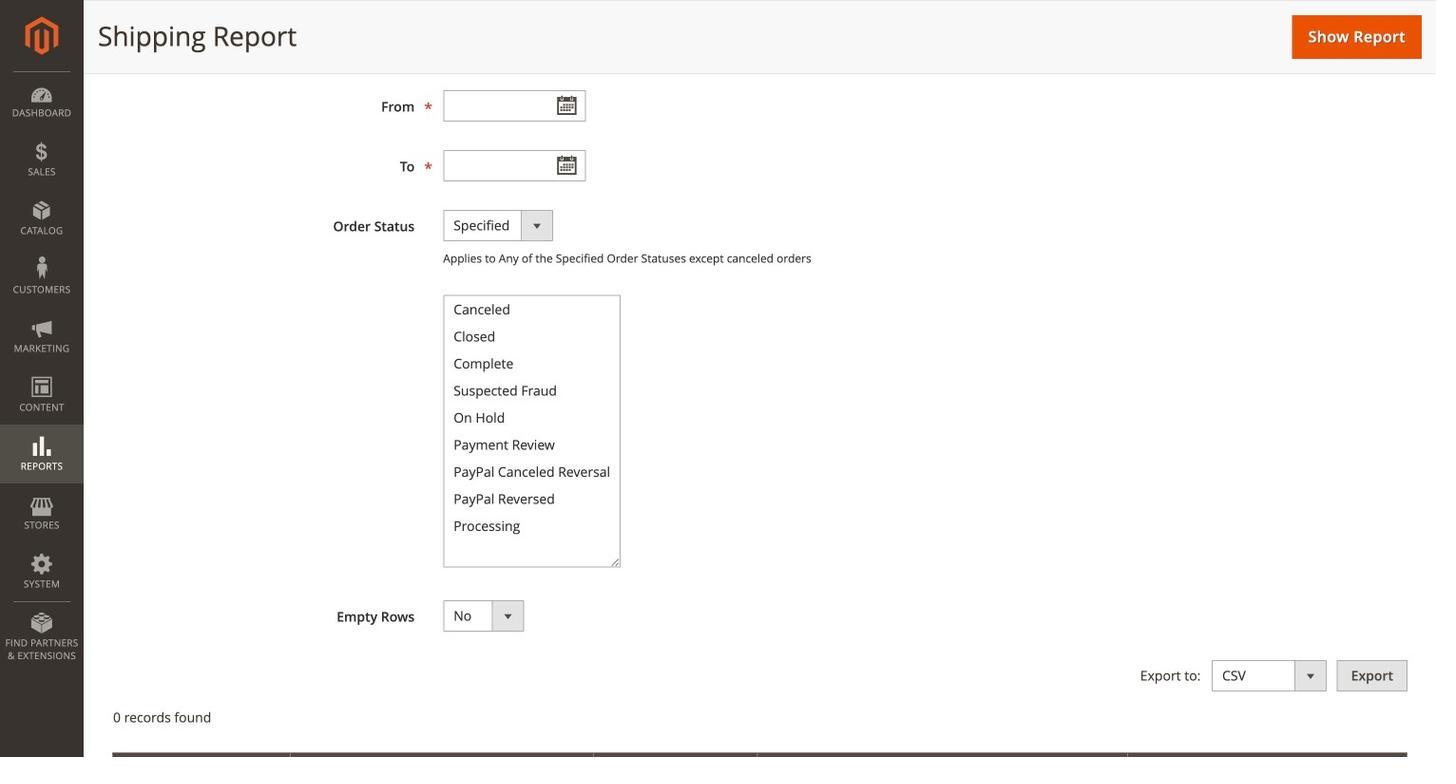 Task type: describe. For each thing, give the bounding box(es) containing it.
magento admin panel image
[[25, 16, 58, 55]]



Task type: locate. For each thing, give the bounding box(es) containing it.
None text field
[[443, 90, 586, 122], [443, 150, 586, 182], [443, 90, 586, 122], [443, 150, 586, 182]]

menu bar
[[0, 71, 84, 672]]



